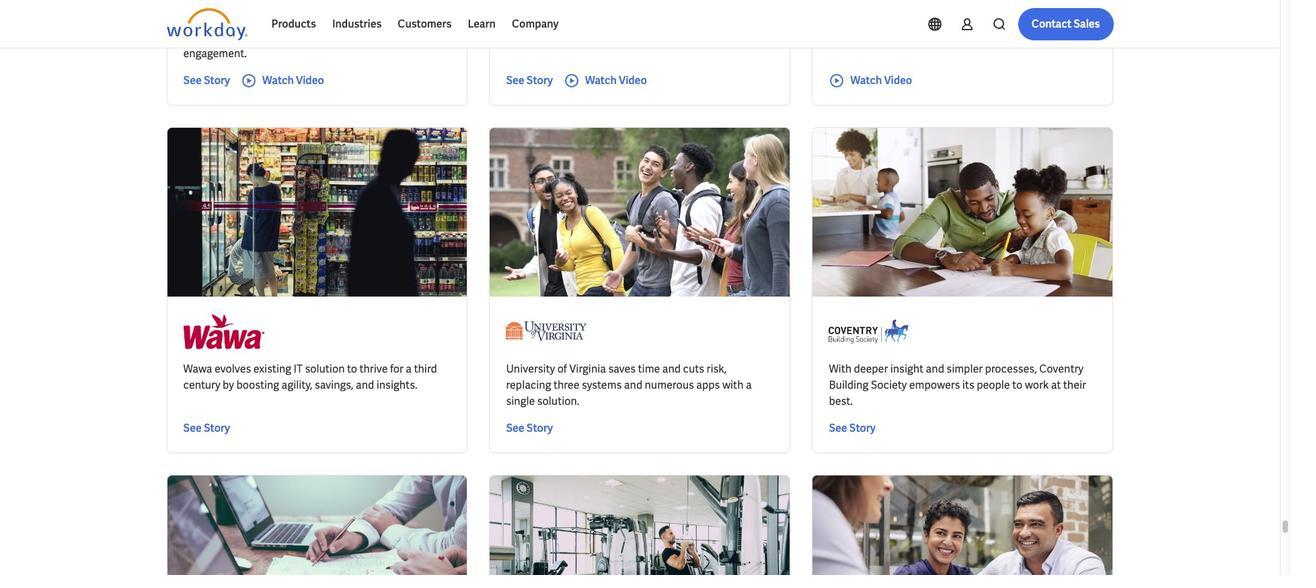 Task type: vqa. For each thing, say whether or not it's contained in the screenshot.
stories
no



Task type: describe. For each thing, give the bounding box(es) containing it.
watch video for third "watch video" "link" from right
[[262, 73, 324, 88]]

coventry
[[1040, 362, 1084, 376]]

to inside new zealand's largest retail group improved performance by engaging and listening to employees.
[[1020, 30, 1030, 45]]

wawa, inc. image
[[183, 313, 264, 351]]

more
[[462, 15, 484, 27]]

and inside with deeper insight and simpler processes, coventry building society empowers its people to work at their best.
[[926, 362, 945, 376]]

video for third "watch video" "link"
[[884, 73, 912, 88]]

go to the homepage image
[[167, 8, 247, 40]]

video for 2nd "watch video" "link" from the right
[[619, 73, 647, 88]]

Search Customer Stories text field
[[923, 9, 1088, 32]]

see story for wawa evolves existing it solution to thrive for a third century by boosting agility, savings, and insights.
[[183, 421, 230, 435]]

see story link for university of virginia saves time and cuts risk, replacing three systems and numerous apps with a single solution.
[[506, 421, 553, 437]]

empowers
[[910, 378, 960, 392]]

learn button
[[460, 8, 504, 40]]

by inside the wawa evolves existing it solution to thrive for a third century by boosting agility, savings, and insights.
[[223, 378, 234, 392]]

contact sales link
[[1018, 8, 1114, 40]]

existing
[[253, 362, 291, 376]]

helps
[[668, 14, 694, 28]]

wawa evolves existing it solution to thrive for a third century by boosting agility, savings, and insights.
[[183, 362, 437, 392]]

peakon
[[551, 14, 587, 28]]

their
[[1064, 378, 1087, 392]]

work
[[1025, 378, 1049, 392]]

see story down engagement.
[[183, 73, 230, 88]]

employee
[[589, 14, 636, 28]]

with
[[723, 378, 744, 392]]

new zealand's largest retail group improved performance by engaging and listening to employees.
[[829, 14, 1087, 45]]

products button
[[263, 8, 324, 40]]

see story for with deeper insight and simpler processes, coventry building society empowers its people to work at their best.
[[829, 421, 876, 435]]

for
[[390, 362, 404, 376]]

sales
[[1074, 17, 1100, 31]]

to inside workday peakon employee voice helps wash tune in to employee concerns and address them.
[[506, 30, 516, 45]]

industry
[[249, 15, 284, 27]]

workday peakon employee voice helps wash tune in to employee concerns and address them.
[[506, 14, 763, 45]]

story for university of virginia saves time and cuts risk, replacing three systems and numerous apps with a single solution.
[[527, 421, 553, 435]]

savings,
[[315, 378, 354, 392]]

1 watch video link from the left
[[241, 73, 324, 89]]

outcome
[[373, 15, 413, 27]]

agility,
[[282, 378, 313, 392]]

contact
[[1032, 17, 1072, 31]]

by inside new zealand's largest retail group improved performance by engaging and listening to employees.
[[894, 30, 906, 45]]

clear all button
[[522, 7, 566, 34]]

insight
[[891, 362, 924, 376]]

solution.
[[537, 394, 580, 409]]

its
[[963, 378, 975, 392]]

single
[[506, 394, 535, 409]]

see story down "employee"
[[506, 73, 553, 88]]

in
[[754, 14, 763, 28]]

topic button
[[167, 7, 227, 34]]

business
[[333, 15, 371, 27]]

address
[[637, 30, 675, 45]]

and inside workday peakon employee voice helps wash tune in to employee concerns and address them.
[[616, 30, 634, 45]]

three
[[554, 378, 580, 392]]

2 watch video link from the left
[[564, 73, 647, 89]]

systems
[[582, 378, 622, 392]]

to inside the wawa evolves existing it solution to thrive for a third century by boosting agility, savings, and insights.
[[347, 362, 357, 376]]

risk,
[[707, 362, 727, 376]]

story for with deeper insight and simpler processes, coventry building society empowers its people to work at their best.
[[850, 421, 876, 435]]

wawa
[[183, 362, 212, 376]]

see for wawa evolves existing it solution to thrive for a third century by boosting agility, savings, and insights.
[[183, 421, 202, 435]]

see story link for with deeper insight and simpler processes, coventry building society empowers its people to work at their best.
[[829, 421, 876, 437]]

employee
[[519, 30, 566, 45]]

delivery hero gains real-time feedback from 17,000 employees around the world and improves engagement.
[[183, 14, 426, 61]]

watch video for third "watch video" "link"
[[851, 73, 912, 88]]

video for third "watch video" "link" from right
[[296, 73, 324, 88]]

time for and
[[638, 362, 660, 376]]

coventry building society image
[[829, 313, 910, 351]]

employees.
[[1032, 30, 1087, 45]]

hero
[[225, 14, 249, 28]]

customers button
[[390, 8, 460, 40]]

story down "employee"
[[527, 73, 553, 88]]

society
[[871, 378, 907, 392]]

story down engagement.
[[204, 73, 230, 88]]

third
[[414, 362, 437, 376]]

concerns
[[568, 30, 614, 45]]

century
[[183, 378, 220, 392]]

university of virginia saves time and cuts risk, replacing three systems and numerous apps with a single solution.
[[506, 362, 752, 409]]

watch for third "watch video" "link"
[[851, 73, 882, 88]]

learn
[[468, 17, 496, 31]]

time for world
[[301, 14, 323, 28]]

improves
[[344, 30, 389, 45]]

see story link down "employee"
[[506, 73, 553, 89]]

see for with deeper insight and simpler processes, coventry building society empowers its people to work at their best.
[[829, 421, 848, 435]]

new
[[829, 14, 851, 28]]

with
[[829, 362, 852, 376]]

delivery
[[183, 14, 223, 28]]

improved
[[995, 14, 1041, 28]]

zealand's
[[854, 14, 899, 28]]



Task type: locate. For each thing, give the bounding box(es) containing it.
university
[[506, 362, 555, 376]]

watch down performance
[[851, 73, 882, 88]]

watch video for 2nd "watch video" "link" from the right
[[585, 73, 647, 88]]

see story for university of virginia saves time and cuts risk, replacing three systems and numerous apps with a single solution.
[[506, 421, 553, 435]]

2 video from the left
[[619, 73, 647, 88]]

1 horizontal spatial by
[[894, 30, 906, 45]]

retail
[[937, 14, 962, 28]]

2 horizontal spatial watch
[[851, 73, 882, 88]]

the rector and visitors of the university of virginia image
[[506, 313, 587, 351]]

from
[[372, 14, 395, 28]]

group
[[964, 14, 993, 28]]

time up world
[[301, 14, 323, 28]]

17,000
[[398, 14, 426, 28]]

to inside with deeper insight and simpler processes, coventry building society empowers its people to work at their best.
[[1013, 378, 1023, 392]]

watch video down the
[[262, 73, 324, 88]]

0 vertical spatial by
[[894, 30, 906, 45]]

real-
[[280, 14, 301, 28]]

and down thrive
[[356, 378, 374, 392]]

time inside delivery hero gains real-time feedback from 17,000 employees around the world and improves engagement.
[[301, 14, 323, 28]]

customers
[[398, 17, 452, 31]]

gains
[[251, 14, 277, 28]]

and up numerous
[[663, 362, 681, 376]]

and inside new zealand's largest retail group improved performance by engaging and listening to employees.
[[955, 30, 973, 45]]

see story
[[183, 73, 230, 88], [506, 73, 553, 88], [183, 421, 230, 435], [506, 421, 553, 435], [829, 421, 876, 435]]

2 watch from the left
[[585, 73, 617, 88]]

virginia
[[569, 362, 606, 376]]

see story link down engagement.
[[183, 73, 230, 89]]

people
[[977, 378, 1010, 392]]

time inside university of virginia saves time and cuts risk, replacing three systems and numerous apps with a single solution.
[[638, 362, 660, 376]]

1 vertical spatial time
[[638, 362, 660, 376]]

replacing
[[506, 378, 551, 392]]

0 horizontal spatial video
[[296, 73, 324, 88]]

with deeper insight and simpler processes, coventry building society empowers its people to work at their best.
[[829, 362, 1087, 409]]

1 horizontal spatial time
[[638, 362, 660, 376]]

watch video down performance
[[851, 73, 912, 88]]

business outcome button
[[322, 7, 440, 34]]

0 vertical spatial time
[[301, 14, 323, 28]]

more button
[[451, 7, 511, 34]]

deeper
[[854, 362, 888, 376]]

0 horizontal spatial time
[[301, 14, 323, 28]]

industries button
[[324, 8, 390, 40]]

and down feedback
[[323, 30, 342, 45]]

0 horizontal spatial watch video
[[262, 73, 324, 88]]

and down employee
[[616, 30, 634, 45]]

story down best.
[[850, 421, 876, 435]]

by down evolves
[[223, 378, 234, 392]]

see down best.
[[829, 421, 848, 435]]

to down workday
[[506, 30, 516, 45]]

watch for 2nd "watch video" "link" from the right
[[585, 73, 617, 88]]

see down engagement.
[[183, 73, 202, 88]]

see story down single
[[506, 421, 553, 435]]

industries
[[332, 17, 382, 31]]

to down improved
[[1020, 30, 1030, 45]]

0 horizontal spatial watch
[[262, 73, 294, 88]]

see story link down century
[[183, 421, 230, 437]]

to left thrive
[[347, 362, 357, 376]]

engaging
[[908, 30, 953, 45]]

see for university of virginia saves time and cuts risk, replacing three systems and numerous apps with a single solution.
[[506, 421, 525, 435]]

and inside the wawa evolves existing it solution to thrive for a third century by boosting agility, savings, and insights.
[[356, 378, 374, 392]]

watch video link down the
[[241, 73, 324, 89]]

watch down concerns on the left top of page
[[585, 73, 617, 88]]

3 watch from the left
[[851, 73, 882, 88]]

wash
[[697, 14, 728, 28]]

all
[[551, 15, 562, 27]]

and inside delivery hero gains real-time feedback from 17,000 employees around the world and improves engagement.
[[323, 30, 342, 45]]

a inside university of virginia saves time and cuts risk, replacing three systems and numerous apps with a single solution.
[[746, 378, 752, 392]]

and down group
[[955, 30, 973, 45]]

evolves
[[215, 362, 251, 376]]

clear
[[526, 15, 549, 27]]

3 watch video from the left
[[851, 73, 912, 88]]

0 horizontal spatial a
[[406, 362, 412, 376]]

2 watch video from the left
[[585, 73, 647, 88]]

engagement.
[[183, 47, 247, 61]]

feedback
[[325, 14, 370, 28]]

see story down century
[[183, 421, 230, 435]]

insights.
[[377, 378, 418, 392]]

0 horizontal spatial watch video link
[[241, 73, 324, 89]]

saves
[[609, 362, 636, 376]]

see down single
[[506, 421, 525, 435]]

the
[[275, 30, 291, 45]]

them.
[[677, 30, 705, 45]]

see story down best.
[[829, 421, 876, 435]]

a inside the wawa evolves existing it solution to thrive for a third century by boosting agility, savings, and insights.
[[406, 362, 412, 376]]

time up numerous
[[638, 362, 660, 376]]

1 horizontal spatial watch
[[585, 73, 617, 88]]

story for wawa evolves existing it solution to thrive for a third century by boosting agility, savings, and insights.
[[204, 421, 230, 435]]

see story link down single
[[506, 421, 553, 437]]

it
[[294, 362, 303, 376]]

contact sales
[[1032, 17, 1100, 31]]

see down century
[[183, 421, 202, 435]]

of
[[558, 362, 567, 376]]

world
[[294, 30, 321, 45]]

1 vertical spatial a
[[746, 378, 752, 392]]

by
[[894, 30, 906, 45], [223, 378, 234, 392]]

to down processes,
[[1013, 378, 1023, 392]]

1 horizontal spatial video
[[619, 73, 647, 88]]

watch video link down concerns on the left top of page
[[564, 73, 647, 89]]

by down largest
[[894, 30, 906, 45]]

company
[[512, 17, 559, 31]]

1 watch video from the left
[[262, 73, 324, 88]]

and up the 'empowers'
[[926, 362, 945, 376]]

workday
[[506, 14, 548, 28]]

at
[[1051, 378, 1061, 392]]

apps
[[697, 378, 720, 392]]

cuts
[[683, 362, 705, 376]]

best.
[[829, 394, 853, 409]]

and down saves
[[624, 378, 643, 392]]

around
[[238, 30, 273, 45]]

see down "employee"
[[506, 73, 525, 88]]

1 horizontal spatial watch video
[[585, 73, 647, 88]]

a right the for on the bottom of page
[[406, 362, 412, 376]]

watch video
[[262, 73, 324, 88], [585, 73, 647, 88], [851, 73, 912, 88]]

a right with
[[746, 378, 752, 392]]

voice
[[639, 14, 666, 28]]

a
[[406, 362, 412, 376], [746, 378, 752, 392]]

1 video from the left
[[296, 73, 324, 88]]

video down address in the top of the page
[[619, 73, 647, 88]]

employees
[[183, 30, 236, 45]]

to
[[506, 30, 516, 45], [1020, 30, 1030, 45], [347, 362, 357, 376], [1013, 378, 1023, 392]]

watch down the
[[262, 73, 294, 88]]

video down world
[[296, 73, 324, 88]]

3 video from the left
[[884, 73, 912, 88]]

listening
[[976, 30, 1017, 45]]

2 horizontal spatial watch video link
[[829, 73, 912, 89]]

company button
[[504, 8, 567, 40]]

processes,
[[985, 362, 1037, 376]]

story down century
[[204, 421, 230, 435]]

thrive
[[360, 362, 388, 376]]

boosting
[[236, 378, 279, 392]]

topic
[[177, 15, 200, 27]]

products
[[271, 17, 316, 31]]

1 watch from the left
[[262, 73, 294, 88]]

and
[[323, 30, 342, 45], [616, 30, 634, 45], [955, 30, 973, 45], [663, 362, 681, 376], [926, 362, 945, 376], [356, 378, 374, 392], [624, 378, 643, 392]]

3 watch video link from the left
[[829, 73, 912, 89]]

solution
[[305, 362, 345, 376]]

delivery hero image
[[183, 0, 254, 3]]

see story link for wawa evolves existing it solution to thrive for a third century by boosting agility, savings, and insights.
[[183, 421, 230, 437]]

1 horizontal spatial a
[[746, 378, 752, 392]]

2 horizontal spatial watch video
[[851, 73, 912, 88]]

video down engaging
[[884, 73, 912, 88]]

business outcome
[[333, 15, 413, 27]]

tune
[[730, 14, 752, 28]]

0 horizontal spatial by
[[223, 378, 234, 392]]

see story link down best.
[[829, 421, 876, 437]]

1 vertical spatial by
[[223, 378, 234, 392]]

watch video link down performance
[[829, 73, 912, 89]]

watch video down concerns on the left top of page
[[585, 73, 647, 88]]

1 horizontal spatial watch video link
[[564, 73, 647, 89]]

watch for third "watch video" "link" from right
[[262, 73, 294, 88]]

numerous
[[645, 378, 694, 392]]

clear all
[[526, 15, 562, 27]]

story down solution. at bottom
[[527, 421, 553, 435]]

2 horizontal spatial video
[[884, 73, 912, 88]]

industry button
[[238, 7, 311, 34]]

0 vertical spatial a
[[406, 362, 412, 376]]

simpler
[[947, 362, 983, 376]]

building
[[829, 378, 869, 392]]



